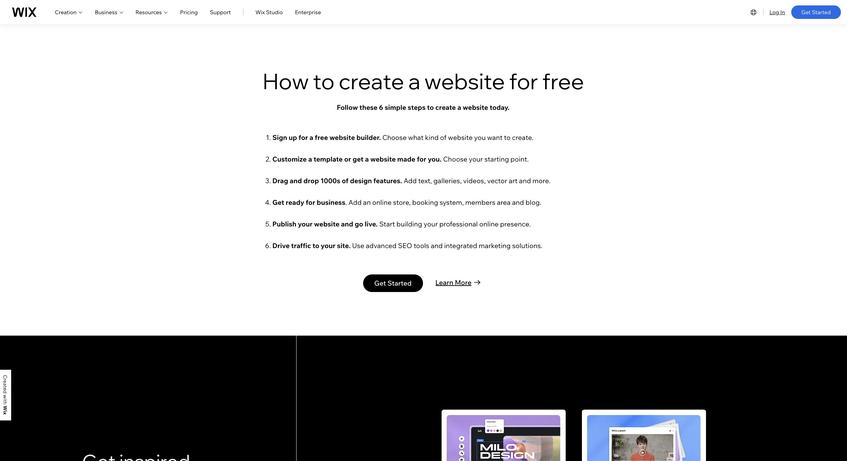 Task type: describe. For each thing, give the bounding box(es) containing it.
0 vertical spatial get started link
[[792, 5, 842, 19]]

business
[[95, 9, 117, 15]]

learn more
[[436, 279, 472, 287]]

learn more link
[[436, 276, 482, 290]]

and left drop at the top left of page
[[290, 177, 302, 185]]

drop
[[304, 177, 319, 185]]

log in
[[770, 9, 786, 15]]

1 horizontal spatial free
[[543, 67, 585, 95]]

marketing
[[479, 242, 511, 250]]

1000s
[[321, 177, 341, 185]]

traffic
[[291, 242, 311, 250]]

frame from a course on wix learn. image
[[588, 416, 701, 462]]

language selector, english selected image
[[750, 8, 758, 16]]

0 horizontal spatial started
[[388, 279, 412, 288]]

a design website being designed using the wix editor. image
[[447, 416, 561, 462]]

resources
[[136, 9, 162, 15]]

builder.
[[357, 133, 381, 142]]

live.
[[365, 220, 378, 228]]

1 horizontal spatial of
[[441, 133, 447, 142]]

log in link
[[770, 8, 786, 16]]

today.
[[490, 103, 510, 112]]

0 vertical spatial add
[[404, 177, 417, 185]]

point.
[[511, 155, 529, 163]]

seo
[[398, 242, 413, 250]]

business
[[317, 198, 346, 207]]

.
[[346, 198, 347, 207]]

start
[[380, 220, 395, 228]]

drag
[[273, 177, 288, 185]]

and left go
[[341, 220, 354, 228]]

how to create a website for free
[[263, 67, 585, 95]]

wix studio link
[[256, 8, 283, 16]]

an
[[363, 198, 371, 207]]

you.
[[428, 155, 442, 163]]

enterprise
[[295, 9, 321, 15]]

business button
[[95, 8, 123, 16]]

0 horizontal spatial choose
[[383, 133, 407, 142]]

1 horizontal spatial started
[[813, 9, 832, 15]]

use
[[352, 242, 365, 250]]

1 vertical spatial add
[[349, 198, 362, 207]]

text,
[[419, 177, 432, 185]]

want
[[488, 133, 503, 142]]

area
[[497, 198, 511, 207]]

videos,
[[464, 177, 486, 185]]

1 vertical spatial create
[[436, 103, 456, 112]]

or
[[345, 155, 351, 163]]

drag and drop 1000s of design features. add text, galleries, videos, vector art and more.
[[273, 177, 551, 185]]

go
[[355, 220, 364, 228]]

pricing
[[180, 9, 198, 15]]

design
[[350, 177, 372, 185]]

2 vertical spatial get
[[375, 279, 386, 288]]

follow these 6 simple steps to create a website today.
[[337, 103, 510, 112]]

1 vertical spatial free
[[315, 133, 328, 142]]

1 horizontal spatial get started
[[802, 9, 832, 15]]

follow
[[337, 103, 358, 112]]

1 vertical spatial get started
[[375, 279, 412, 288]]

more.
[[533, 177, 551, 185]]

creation button
[[55, 8, 83, 16]]

what
[[408, 133, 424, 142]]

and right tools at bottom
[[431, 242, 443, 250]]

0 horizontal spatial get started link
[[363, 275, 423, 292]]

in
[[781, 9, 786, 15]]



Task type: locate. For each thing, give the bounding box(es) containing it.
0 horizontal spatial get started
[[375, 279, 412, 288]]

solutions.
[[513, 242, 543, 250]]

of
[[441, 133, 447, 142], [342, 177, 349, 185]]

0 vertical spatial create
[[339, 67, 405, 95]]

1 horizontal spatial online
[[480, 220, 499, 228]]

publish
[[273, 220, 297, 228]]

6
[[379, 103, 384, 112]]

2 horizontal spatial get
[[802, 9, 811, 15]]

0 vertical spatial get started
[[802, 9, 832, 15]]

of right the 1000s
[[342, 177, 349, 185]]

template
[[314, 155, 343, 163]]

started
[[813, 9, 832, 15], [388, 279, 412, 288]]

0 horizontal spatial add
[[349, 198, 362, 207]]

log
[[770, 9, 780, 15]]

wix
[[256, 9, 265, 15]]

1 vertical spatial of
[[342, 177, 349, 185]]

advanced
[[366, 242, 397, 250]]

for
[[510, 67, 539, 95], [299, 133, 308, 142], [417, 155, 427, 163], [306, 198, 315, 207]]

galleries,
[[434, 177, 462, 185]]

enterprise link
[[295, 8, 321, 16]]

0 horizontal spatial get
[[273, 198, 284, 207]]

online up marketing at the bottom of page
[[480, 220, 499, 228]]

made
[[398, 155, 416, 163]]

choose
[[383, 133, 407, 142], [444, 155, 468, 163]]

you
[[475, 133, 486, 142]]

1 horizontal spatial choose
[[444, 155, 468, 163]]

create up these
[[339, 67, 405, 95]]

resources button
[[136, 8, 168, 16]]

add
[[404, 177, 417, 185], [349, 198, 362, 207]]

kind
[[425, 133, 439, 142]]

members
[[466, 198, 496, 207]]

get
[[802, 9, 811, 15], [273, 198, 284, 207], [375, 279, 386, 288]]

0 vertical spatial choose
[[383, 133, 407, 142]]

pricing link
[[180, 8, 198, 16]]

how
[[263, 67, 309, 95]]

online
[[373, 198, 392, 207], [480, 220, 499, 228]]

create.
[[512, 133, 534, 142]]

your left site. at the left of the page
[[321, 242, 336, 250]]

store,
[[393, 198, 411, 207]]

features.
[[374, 177, 402, 185]]

integrated
[[445, 242, 478, 250]]

studio
[[266, 9, 283, 15]]

publish your website and go live. start building your professional online presence.
[[273, 220, 531, 228]]

customize a template or get a website made for you. choose your starting point.
[[273, 155, 529, 163]]

1 vertical spatial started
[[388, 279, 412, 288]]

list
[[432, 402, 716, 462]]

1 horizontal spatial create
[[436, 103, 456, 112]]

1 vertical spatial online
[[480, 220, 499, 228]]

more
[[455, 279, 472, 287]]

these
[[360, 103, 378, 112]]

1 vertical spatial get
[[273, 198, 284, 207]]

learn
[[436, 279, 454, 287]]

create
[[339, 67, 405, 95], [436, 103, 456, 112]]

0 vertical spatial online
[[373, 198, 392, 207]]

0 horizontal spatial online
[[373, 198, 392, 207]]

your
[[469, 155, 483, 163], [298, 220, 313, 228], [424, 220, 438, 228], [321, 242, 336, 250]]

1 horizontal spatial get started link
[[792, 5, 842, 19]]

add right the '.' on the top
[[349, 198, 362, 207]]

choose left what
[[383, 133, 407, 142]]

and
[[290, 177, 302, 185], [520, 177, 531, 185], [513, 198, 524, 207], [341, 220, 354, 228], [431, 242, 443, 250]]

building
[[397, 220, 423, 228]]

sign
[[273, 133, 287, 142]]

0 horizontal spatial of
[[342, 177, 349, 185]]

choose right you.
[[444, 155, 468, 163]]

customize
[[273, 155, 307, 163]]

add left 'text,'
[[404, 177, 417, 185]]

drive
[[273, 242, 290, 250]]

blog.
[[526, 198, 542, 207]]

your right publish
[[298, 220, 313, 228]]

create right steps
[[436, 103, 456, 112]]

presence.
[[501, 220, 531, 228]]

drive traffic to your site. use advanced seo tools and integrated marketing solutions.
[[273, 242, 543, 250]]

system,
[[440, 198, 464, 207]]

a
[[409, 67, 421, 95], [458, 103, 462, 112], [310, 133, 314, 142], [309, 155, 312, 163], [365, 155, 369, 163]]

creation
[[55, 9, 77, 15]]

support
[[210, 9, 231, 15]]

your right building
[[424, 220, 438, 228]]

steps
[[408, 103, 426, 112]]

booking
[[413, 198, 439, 207]]

0 horizontal spatial free
[[315, 133, 328, 142]]

get
[[353, 155, 364, 163]]

art
[[509, 177, 518, 185]]

and right area
[[513, 198, 524, 207]]

and right art
[[520, 177, 531, 185]]

sign up for a free website builder. choose what kind of website you want to create.
[[273, 133, 534, 142]]

vector
[[488, 177, 508, 185]]

your left the starting
[[469, 155, 483, 163]]

to
[[313, 67, 335, 95], [427, 103, 434, 112], [504, 133, 511, 142], [313, 242, 320, 250]]

online right an
[[373, 198, 392, 207]]

1 vertical spatial choose
[[444, 155, 468, 163]]

get started
[[802, 9, 832, 15], [375, 279, 412, 288]]

0 vertical spatial free
[[543, 67, 585, 95]]

starting
[[485, 155, 509, 163]]

ready
[[286, 198, 305, 207]]

of right kind
[[441, 133, 447, 142]]

support link
[[210, 8, 231, 16]]

1 vertical spatial get started link
[[363, 275, 423, 292]]

1 horizontal spatial get
[[375, 279, 386, 288]]

0 horizontal spatial create
[[339, 67, 405, 95]]

created with wix image
[[3, 376, 7, 415]]

professional
[[440, 220, 478, 228]]

get started link
[[792, 5, 842, 19], [363, 275, 423, 292]]

0 vertical spatial started
[[813, 9, 832, 15]]

site.
[[337, 242, 351, 250]]

0 vertical spatial of
[[441, 133, 447, 142]]

1 horizontal spatial add
[[404, 177, 417, 185]]

get ready for business . add an online store, booking system, members area and blog.
[[273, 198, 542, 207]]

tools
[[414, 242, 430, 250]]

wix studio
[[256, 9, 283, 15]]

simple
[[385, 103, 407, 112]]

up
[[289, 133, 297, 142]]

0 vertical spatial get
[[802, 9, 811, 15]]



Task type: vqa. For each thing, say whether or not it's contained in the screenshot.
Take at the left of page
no



